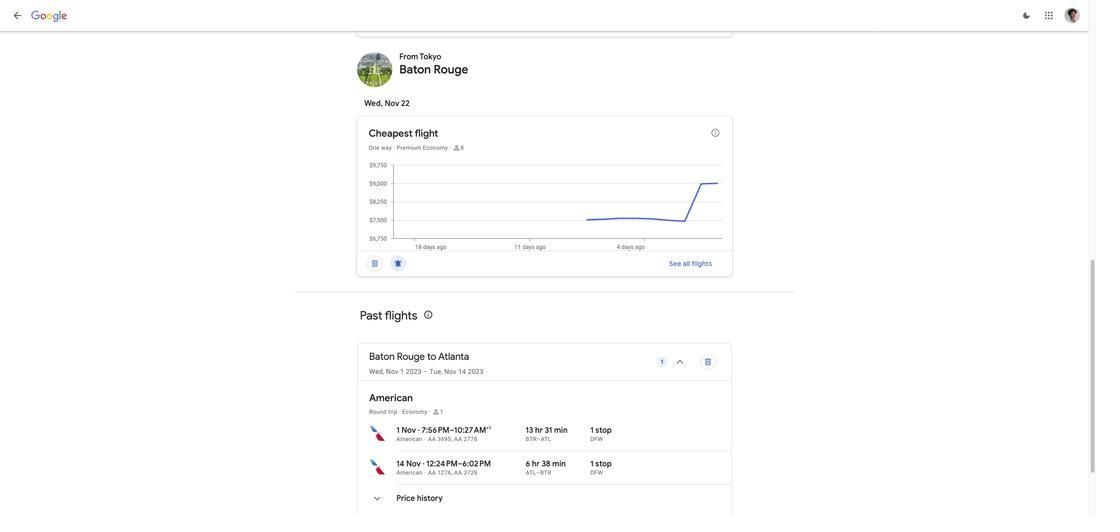 Task type: vqa. For each thing, say whether or not it's contained in the screenshot.
to
yes



Task type: locate. For each thing, give the bounding box(es) containing it.
0 horizontal spatial 14
[[397, 460, 405, 469]]

nov left 12:24 pm
[[407, 460, 421, 469]]

1 vertical spatial wed,
[[369, 368, 385, 376]]

14 down "1 nov" in the bottom left of the page
[[397, 460, 405, 469]]

1 2023 from the left
[[406, 368, 422, 376]]

american up trip at the left
[[369, 393, 413, 405]]

6:02 pm
[[463, 460, 491, 469]]

hr inside 6 hr 38 min atl – btr
[[532, 460, 540, 469]]

american down "1 nov" in the bottom left of the page
[[397, 436, 423, 443]]

btr down 38
[[541, 470, 552, 477]]

1 vertical spatial min
[[553, 460, 566, 469]]

1 up 7:56 pm
[[440, 409, 444, 416]]

0 horizontal spatial flights
[[385, 309, 418, 323]]

0 vertical spatial baton
[[400, 62, 431, 77]]

airline logo image
[[369, 426, 385, 442], [369, 460, 385, 475]]

nov for 14 nov
[[407, 460, 421, 469]]

see
[[670, 260, 682, 268]]

14 nov
[[397, 460, 421, 469]]

2023 down atlanta
[[468, 368, 484, 376]]

1 vertical spatial ,
[[452, 470, 453, 477]]

price history graph image
[[365, 162, 732, 251], [366, 488, 389, 511]]

0 vertical spatial min
[[554, 426, 568, 436]]

cheapest
[[369, 128, 413, 140]]

wed, nov 22
[[365, 99, 410, 109]]

flights right all
[[692, 260, 713, 268]]

38
[[542, 460, 551, 469]]

rouge
[[434, 62, 469, 77], [397, 351, 425, 363]]

14 inside baton rouge to atlanta wed, nov 1 2023 – tue, nov 14 2023
[[459, 368, 466, 376]]

1 stop dfw for 13 hr 31 min
[[591, 426, 612, 443]]

one way premium economy
[[369, 145, 448, 151]]

1 nov
[[397, 426, 416, 436]]

round trip economy
[[369, 409, 428, 416]]

rouge left to
[[397, 351, 425, 363]]

american down 14 nov
[[397, 470, 423, 477]]

1 right 31
[[591, 426, 594, 436]]

atl down 31
[[541, 436, 552, 443]]

go back image
[[12, 10, 23, 21]]

2023
[[406, 368, 422, 376], [468, 368, 484, 376]]

0 horizontal spatial baton
[[369, 351, 395, 363]]

hr left 31
[[535, 426, 543, 436]]

hr for 13
[[535, 426, 543, 436]]

1 stop dfw
[[591, 426, 612, 443], [591, 460, 612, 477]]

0 vertical spatial dfw
[[591, 436, 603, 443]]

economy up "1 nov" in the bottom left of the page
[[402, 409, 428, 416]]

1 down round trip economy
[[397, 426, 400, 436]]

price history graph application
[[365, 162, 732, 251]]

learn more about past flights element
[[424, 308, 433, 324]]

1 inside baton rouge to atlanta wed, nov 1 2023 – tue, nov 14 2023
[[400, 368, 404, 376]]

1 horizontal spatial 14
[[459, 368, 466, 376]]

tokyo
[[420, 52, 442, 62]]

+
[[487, 425, 489, 432]]

1 right 10:27 am
[[489, 425, 491, 432]]

 image
[[418, 426, 420, 436]]

1 horizontal spatial atl
[[541, 436, 552, 443]]

baton
[[400, 62, 431, 77], [369, 351, 395, 363]]

0 vertical spatial rouge
[[434, 62, 469, 77]]

14
[[459, 368, 466, 376], [397, 460, 405, 469]]

btr down the 13
[[526, 436, 537, 443]]

1 dfw from the top
[[591, 436, 603, 443]]

0 vertical spatial price history graph image
[[365, 162, 732, 251]]

wed, left 22
[[365, 99, 383, 109]]

0 vertical spatial stop
[[596, 426, 612, 436]]

american
[[369, 393, 413, 405], [397, 436, 423, 443], [397, 470, 423, 477]]

dfw for 6 hr 38 min
[[591, 470, 603, 477]]

hr
[[535, 426, 543, 436], [532, 460, 540, 469]]

wed, inside baton rouge to atlanta wed, nov 1 2023 – tue, nov 14 2023
[[369, 368, 385, 376]]

aa left 1276
[[428, 470, 436, 477]]

0 vertical spatial hr
[[535, 426, 543, 436]]

disable email notifications for solution, one way trip from tokyo to baton rouge.wed, nov 22 image
[[386, 252, 410, 276]]

1
[[661, 359, 664, 366], [400, 368, 404, 376], [440, 409, 444, 416], [489, 425, 491, 432], [397, 426, 400, 436], [591, 426, 594, 436], [591, 460, 594, 469]]

airline logo image down round
[[369, 426, 385, 442]]

baton inside from tokyo baton rouge
[[400, 62, 431, 77]]

aa 1276 , aa 3729
[[428, 470, 478, 477]]

nov left 22
[[385, 99, 400, 109]]

aa
[[428, 436, 436, 443], [454, 436, 462, 443], [428, 470, 436, 477], [454, 470, 462, 477]]

atl
[[541, 436, 552, 443], [526, 470, 537, 477]]

0 horizontal spatial 2023
[[406, 368, 422, 376]]

stop
[[596, 426, 612, 436], [596, 460, 612, 469]]

,
[[452, 436, 453, 443], [452, 470, 453, 477]]

min right 31
[[554, 426, 568, 436]]

2023 left tue,
[[406, 368, 422, 376]]

btr inside 13 hr 31 min btr – atl
[[526, 436, 537, 443]]

rouge down tokyo
[[434, 62, 469, 77]]

price history
[[397, 494, 443, 504]]

atl inside 6 hr 38 min atl – btr
[[526, 470, 537, 477]]

 image
[[423, 460, 425, 469]]

flights
[[692, 260, 713, 268], [385, 309, 418, 323]]

history
[[417, 494, 443, 504]]

1 passenger text field
[[440, 409, 444, 416]]

2 airline logo image from the top
[[369, 460, 385, 475]]

btr
[[526, 436, 537, 443], [541, 470, 552, 477]]

2778
[[464, 436, 478, 443]]

flights left learn more about past flights element
[[385, 309, 418, 323]]

airline logo image for 1
[[369, 426, 385, 442]]

0 vertical spatial economy
[[423, 145, 448, 151]]

1 horizontal spatial flights
[[692, 260, 713, 268]]

min inside 13 hr 31 min btr – atl
[[554, 426, 568, 436]]

0 vertical spatial 14
[[459, 368, 466, 376]]

min inside 6 hr 38 min atl – btr
[[553, 460, 566, 469]]

nov down round trip economy
[[402, 426, 416, 436]]

2 1 stop dfw from the top
[[591, 460, 612, 477]]

0 horizontal spatial rouge
[[397, 351, 425, 363]]

– inside 7:56 pm – 10:27 am + 1
[[450, 426, 454, 436]]

nov for 1 nov
[[402, 426, 416, 436]]

1 vertical spatial baton
[[369, 351, 395, 363]]

1 vertical spatial rouge
[[397, 351, 425, 363]]

3695
[[438, 436, 452, 443]]

2 vertical spatial american
[[397, 470, 423, 477]]

1 vertical spatial hr
[[532, 460, 540, 469]]

remove saved flight, one way trip from tokyo to baton rouge.wed, nov 22 image
[[363, 252, 386, 276]]

1 horizontal spatial baton
[[400, 62, 431, 77]]

, for 12:24 pm
[[452, 470, 453, 477]]

trip
[[388, 409, 398, 416]]

1 vertical spatial dfw
[[591, 470, 603, 477]]

wed,
[[365, 99, 383, 109], [369, 368, 385, 376]]

baton down from
[[400, 62, 431, 77]]

3729
[[464, 470, 478, 477]]

1 vertical spatial btr
[[541, 470, 552, 477]]

airline logo image left 14 nov
[[369, 460, 385, 475]]

airline logo image for 14
[[369, 460, 385, 475]]

12:24 pm – 6:02 pm
[[427, 460, 491, 469]]

, down 12:24 pm – 6:02 pm
[[452, 470, 453, 477]]

0 vertical spatial ,
[[452, 436, 453, 443]]

hr inside 13 hr 31 min btr – atl
[[535, 426, 543, 436]]

baton down past flights
[[369, 351, 395, 363]]

22
[[401, 99, 410, 109]]

2 dfw from the top
[[591, 470, 603, 477]]

2 stop from the top
[[596, 460, 612, 469]]

flight
[[415, 128, 439, 140]]

economy
[[423, 145, 448, 151], [402, 409, 428, 416]]

0 horizontal spatial atl
[[526, 470, 537, 477]]

2 , from the top
[[452, 470, 453, 477]]

1 left tue,
[[400, 368, 404, 376]]

0 horizontal spatial btr
[[526, 436, 537, 443]]

1 vertical spatial 1 stop dfw
[[591, 460, 612, 477]]

min
[[554, 426, 568, 436], [553, 460, 566, 469]]

min right 38
[[553, 460, 566, 469]]

cheapest flight
[[369, 128, 439, 140]]

from
[[400, 52, 418, 62]]

1 horizontal spatial rouge
[[434, 62, 469, 77]]

learn more about past flights image
[[424, 310, 433, 320]]

0 vertical spatial atl
[[541, 436, 552, 443]]

1 vertical spatial american
[[397, 436, 423, 443]]

0 vertical spatial 1 stop dfw
[[591, 426, 612, 443]]

remove saved flight image
[[697, 351, 720, 374]]

min for 6 hr 38 min
[[553, 460, 566, 469]]

6
[[526, 460, 531, 469]]

1 horizontal spatial btr
[[541, 470, 552, 477]]

13
[[526, 426, 534, 436]]

1 , from the top
[[452, 436, 453, 443]]

10:27 am
[[454, 426, 487, 436]]

1 vertical spatial airline logo image
[[369, 460, 385, 475]]

economy down flight
[[423, 145, 448, 151]]

hr right 6 at the bottom
[[532, 460, 540, 469]]

1 vertical spatial atl
[[526, 470, 537, 477]]

0 vertical spatial airline logo image
[[369, 426, 385, 442]]

0 vertical spatial flights
[[692, 260, 713, 268]]

–
[[424, 368, 428, 376], [450, 426, 454, 436], [537, 436, 541, 443], [458, 460, 463, 469], [537, 470, 541, 477]]

remove saved flight image
[[363, 12, 386, 36]]

dfw for 13 hr 31 min
[[591, 436, 603, 443]]

1 airline logo image from the top
[[369, 426, 385, 442]]

1 stop from the top
[[596, 426, 612, 436]]

14 down atlanta
[[459, 368, 466, 376]]

0 vertical spatial wed,
[[365, 99, 383, 109]]

1 horizontal spatial 2023
[[468, 368, 484, 376]]

, down 7:56 pm – 10:27 am + 1
[[452, 436, 453, 443]]

stop for 13 hr 31 min
[[596, 426, 612, 436]]

nov
[[385, 99, 400, 109], [386, 368, 399, 376], [444, 368, 457, 376], [402, 426, 416, 436], [407, 460, 421, 469]]

baton inside baton rouge to atlanta wed, nov 1 2023 – tue, nov 14 2023
[[369, 351, 395, 363]]

wed, up round
[[369, 368, 385, 376]]

dfw
[[591, 436, 603, 443], [591, 470, 603, 477]]

1 1 stop dfw from the top
[[591, 426, 612, 443]]

1 left remove saved flight image
[[661, 359, 664, 366]]

atl down 6 at the bottom
[[526, 470, 537, 477]]

nov up trip at the left
[[386, 368, 399, 376]]

0 vertical spatial btr
[[526, 436, 537, 443]]

1 vertical spatial stop
[[596, 460, 612, 469]]



Task type: describe. For each thing, give the bounding box(es) containing it.
from tokyo baton rouge
[[400, 52, 469, 77]]

aa down 7:56 pm – 10:27 am + 1
[[454, 436, 462, 443]]

1 vertical spatial price history graph image
[[366, 488, 389, 511]]

change appearance image
[[1015, 4, 1039, 27]]

aa down 12:24 pm – 6:02 pm
[[454, 470, 462, 477]]

rouge inside baton rouge to atlanta wed, nov 1 2023 – tue, nov 14 2023
[[397, 351, 425, 363]]

past
[[360, 309, 383, 323]]

stop for 6 hr 38 min
[[596, 460, 612, 469]]

see all flights
[[670, 260, 713, 268]]

hr for 6
[[532, 460, 540, 469]]

1 vertical spatial flights
[[385, 309, 418, 323]]

7:56 pm – 10:27 am + 1
[[422, 425, 491, 436]]

american for 14
[[397, 470, 423, 477]]

baton rouge to atlanta wed, nov 1 2023 – tue, nov 14 2023
[[369, 351, 484, 376]]

american for 1
[[397, 436, 423, 443]]

disable email notifications for solution image
[[386, 12, 410, 36]]

past flights
[[360, 309, 418, 323]]

1 vertical spatial 14
[[397, 460, 405, 469]]

one
[[369, 145, 380, 151]]

premium
[[397, 145, 422, 151]]

2 2023 from the left
[[468, 368, 484, 376]]

tue,
[[430, 368, 443, 376]]

1 stop dfw for 6 hr 38 min
[[591, 460, 612, 477]]

min for 13 hr 31 min
[[554, 426, 568, 436]]

6 hr 38 min atl – btr
[[526, 460, 566, 477]]

atlanta
[[439, 351, 469, 363]]

8
[[461, 145, 464, 151]]

way
[[381, 145, 392, 151]]

12:24 pm
[[427, 460, 458, 469]]

, for 7:56 pm
[[452, 436, 453, 443]]

– inside 13 hr 31 min btr – atl
[[537, 436, 541, 443]]

more info element
[[711, 128, 721, 140]]

round
[[369, 409, 387, 416]]

aa down 7:56 pm
[[428, 436, 436, 443]]

nov right tue,
[[444, 368, 457, 376]]

more info image
[[711, 128, 721, 138]]

13 hr 31 min btr – atl
[[526, 426, 568, 443]]

1276
[[438, 470, 452, 477]]

rouge inside from tokyo baton rouge
[[434, 62, 469, 77]]

1 vertical spatial economy
[[402, 409, 428, 416]]

0 vertical spatial american
[[369, 393, 413, 405]]

nov for wed, nov 22
[[385, 99, 400, 109]]

btr inside 6 hr 38 min atl – btr
[[541, 470, 552, 477]]

all
[[684, 260, 691, 268]]

– inside 6 hr 38 min atl – btr
[[537, 470, 541, 477]]

– inside baton rouge to atlanta wed, nov 1 2023 – tue, nov 14 2023
[[424, 368, 428, 376]]

1 inside 7:56 pm – 10:27 am + 1
[[489, 425, 491, 432]]

price
[[397, 494, 415, 504]]

aa 3695 , aa 2778
[[428, 436, 478, 443]]

1 right 38
[[591, 460, 594, 469]]

31
[[545, 426, 553, 436]]

8 passengers text field
[[461, 144, 464, 152]]

atl inside 13 hr 31 min btr – atl
[[541, 436, 552, 443]]

to
[[427, 351, 437, 363]]

7:56 pm
[[422, 426, 450, 436]]



